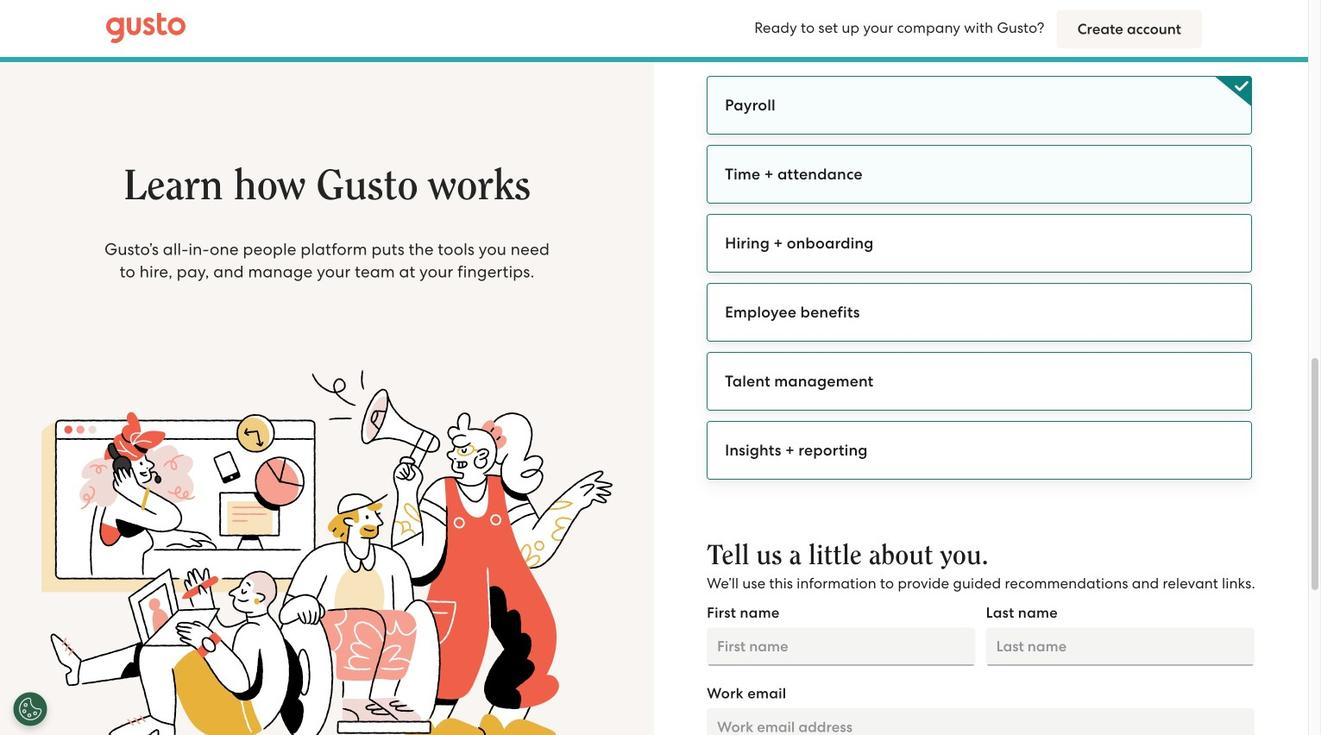 Task type: locate. For each thing, give the bounding box(es) containing it.
Work email address email field
[[707, 709, 1255, 736]]

online payroll services, hr, and benefits | gusto image
[[106, 13, 186, 44]]

happy employers using hr operating systems image
[[0, 370, 654, 736]]



Task type: vqa. For each thing, say whether or not it's contained in the screenshot.
Happy employers using HR operating systems image
yes



Task type: describe. For each thing, give the bounding box(es) containing it.
Last name text field
[[987, 628, 1255, 666]]

First name text field
[[707, 628, 976, 666]]



